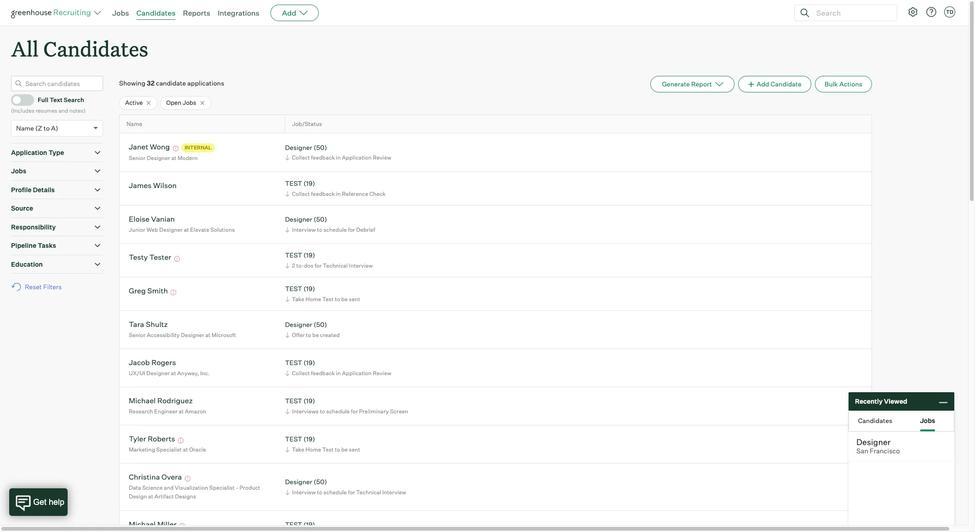 Task type: describe. For each thing, give the bounding box(es) containing it.
michael miller has been in application review for more than 5 days image
[[178, 523, 186, 529]]

all candidates
[[11, 35, 148, 62]]

internal
[[185, 144, 212, 151]]

name (z to a) option
[[16, 124, 58, 132]]

1 test from the top
[[322, 296, 334, 303]]

designer inside designer (50) interview to schedule for debrief
[[285, 215, 312, 223]]

interview inside test (19) 2 to-dos for technical interview
[[349, 262, 373, 269]]

generate report button
[[651, 76, 735, 93]]

Search candidates field
[[11, 76, 103, 91]]

0 vertical spatial candidates
[[136, 8, 176, 17]]

designer san francisco
[[856, 437, 900, 455]]

add candidate
[[757, 80, 802, 88]]

san
[[856, 447, 868, 455]]

filters
[[43, 283, 62, 291]]

christina
[[129, 473, 160, 482]]

designer (50) collect feedback in application review
[[285, 143, 391, 161]]

designer (50) interview to schedule for technical interview
[[285, 478, 406, 496]]

rodriguez
[[157, 396, 193, 405]]

search
[[64, 96, 84, 103]]

christina overa link
[[129, 473, 182, 483]]

schedule inside designer (50) interview to schedule for debrief
[[323, 226, 347, 233]]

christina overa has been in technical interview for more than 14 days image
[[183, 476, 192, 482]]

details
[[33, 186, 55, 193]]

elevate
[[190, 226, 209, 233]]

be inside designer (50) offer to be created
[[312, 332, 319, 338]]

for for designer (50) interview to schedule for debrief
[[348, 226, 355, 233]]

francisco
[[870, 447, 900, 455]]

offer
[[292, 332, 305, 338]]

designs
[[175, 493, 196, 500]]

2 test (19) take home test to be sent from the top
[[285, 435, 360, 453]]

greg
[[129, 286, 146, 295]]

1 home from the top
[[306, 296, 321, 303]]

add for add candidate
[[757, 80, 769, 88]]

jacob rogers ux/ui designer at anyway, inc.
[[129, 358, 210, 377]]

schedule for test (19)
[[326, 408, 350, 415]]

senior designer at modern
[[129, 154, 198, 161]]

ux/ui
[[129, 370, 145, 377]]

at inside eloise vanian junior web designer at elevate solutions
[[184, 226, 189, 233]]

specialist inside data science and visualization specialist - product design at artifact designs
[[209, 484, 235, 491]]

reset filters button
[[11, 278, 66, 295]]

jacob rogers link
[[129, 358, 176, 369]]

3 (19) from the top
[[304, 285, 315, 293]]

active
[[125, 99, 143, 106]]

1 test (19) take home test to be sent from the top
[[285, 285, 360, 303]]

report
[[691, 80, 712, 88]]

to inside designer (50) interview to schedule for debrief
[[317, 226, 322, 233]]

at down janet wong has been in application review for more than 5 days icon
[[171, 154, 176, 161]]

tab list containing candidates
[[849, 411, 954, 431]]

michael for michael miller
[[129, 520, 156, 529]]

checkmark image
[[15, 96, 22, 103]]

eloise vanian junior web designer at elevate solutions
[[129, 215, 235, 233]]

2 vertical spatial be
[[341, 446, 348, 453]]

in for test (19) collect feedback in reference check
[[336, 190, 341, 197]]

application down the name (z to a) option
[[11, 148, 47, 156]]

to inside designer (50) offer to be created
[[306, 332, 311, 338]]

solutions
[[210, 226, 235, 233]]

rogers
[[151, 358, 176, 367]]

in for test (19) collect feedback in application review
[[336, 370, 341, 377]]

profile
[[11, 186, 31, 193]]

(includes
[[11, 107, 34, 114]]

application for test (19)
[[342, 370, 372, 377]]

a)
[[51, 124, 58, 132]]

product
[[239, 484, 260, 491]]

3 test from the top
[[285, 285, 302, 293]]

tara shultz link
[[129, 320, 168, 330]]

research
[[129, 408, 153, 415]]

collect for designer (50) collect feedback in application review
[[292, 154, 310, 161]]

greg smith link
[[129, 286, 168, 297]]

to inside "designer (50) interview to schedule for technical interview"
[[317, 489, 322, 496]]

1 take from the top
[[292, 296, 304, 303]]

technical for (50)
[[356, 489, 381, 496]]

pipeline tasks
[[11, 242, 56, 249]]

education
[[11, 260, 43, 268]]

janet wong has been in application review for more than 5 days image
[[171, 146, 180, 152]]

at inside michael rodriguez research engineer at amazon
[[179, 408, 184, 415]]

offer to be created link
[[284, 331, 342, 339]]

job/status
[[292, 120, 322, 127]]

roberts
[[148, 434, 175, 444]]

james
[[129, 181, 152, 190]]

add button
[[271, 5, 319, 21]]

artifact
[[154, 493, 174, 500]]

michael rodriguez link
[[129, 396, 193, 407]]

(50) for designer (50) interview to schedule for debrief
[[314, 215, 327, 223]]

and inside full text search (includes resumes and notes)
[[59, 107, 68, 114]]

generate report
[[662, 80, 712, 88]]

6 test from the top
[[285, 435, 302, 443]]

in for designer (50) collect feedback in application review
[[336, 154, 341, 161]]

tyler
[[129, 434, 146, 444]]

viewed
[[884, 398, 907, 405]]

eloise
[[129, 215, 150, 224]]

tyler roberts
[[129, 434, 175, 444]]

for for designer (50) interview to schedule for technical interview
[[348, 489, 355, 496]]

collect feedback in application review link for (19)
[[284, 369, 394, 378]]

senior inside "tara shultz senior accessibility designer at microsoft"
[[129, 332, 146, 338]]

at inside "tara shultz senior accessibility designer at microsoft"
[[205, 332, 210, 338]]

candidate reports are now available! apply filters and select "view in app" element
[[651, 76, 735, 93]]

notes)
[[69, 107, 86, 114]]

at down tyler roberts has been in take home test for more than 7 days image
[[183, 446, 188, 453]]

created
[[320, 332, 340, 338]]

candidate
[[156, 79, 186, 87]]

designer inside eloise vanian junior web designer at elevate solutions
[[159, 226, 183, 233]]

inc.
[[200, 370, 210, 377]]

name for name (z to a)
[[16, 124, 34, 132]]

designer inside "designer (50) interview to schedule for technical interview"
[[285, 478, 312, 486]]

interview to schedule for technical interview link
[[284, 488, 409, 497]]

reset filters
[[25, 283, 62, 291]]

full text search (includes resumes and notes)
[[11, 96, 86, 114]]

interview to schedule for debrief link
[[284, 225, 378, 234]]

marketing specialist at oracle
[[129, 446, 206, 453]]

design
[[129, 493, 147, 500]]

testy tester link
[[129, 253, 171, 263]]

7 (19) from the top
[[304, 521, 315, 528]]

to-
[[296, 262, 304, 269]]

and inside data science and visualization specialist - product design at artifact designs
[[164, 484, 174, 491]]

td button
[[944, 6, 955, 17]]

modern
[[178, 154, 198, 161]]

1 take home test to be sent link from the top
[[284, 295, 362, 304]]

2 test from the top
[[322, 446, 334, 453]]

review for (19)
[[373, 370, 391, 377]]

greg smith
[[129, 286, 168, 295]]

full
[[38, 96, 48, 103]]

actions
[[839, 80, 862, 88]]

7 test from the top
[[285, 521, 302, 528]]

add for add
[[282, 8, 296, 17]]

resumes
[[36, 107, 57, 114]]

1 vertical spatial candidates
[[43, 35, 148, 62]]

all
[[11, 35, 39, 62]]

debrief
[[356, 226, 375, 233]]

eloise vanian link
[[129, 215, 175, 225]]

6 (19) from the top
[[304, 435, 315, 443]]

data science and visualization specialist - product design at artifact designs
[[129, 484, 260, 500]]

test (19)
[[285, 521, 315, 528]]

test (19) 2 to-dos for technical interview
[[285, 251, 373, 269]]

tasks
[[38, 242, 56, 249]]

generate
[[662, 80, 690, 88]]

collect feedback in application review link for (50)
[[284, 153, 394, 162]]

miller
[[157, 520, 177, 529]]

vanian
[[151, 215, 175, 224]]

feedback for designer (50) collect feedback in application review
[[311, 154, 335, 161]]

check
[[369, 190, 386, 197]]

(50) for designer (50) offer to be created
[[314, 321, 327, 329]]

for for test (19) interviews to schedule for preliminary screen
[[351, 408, 358, 415]]



Task type: locate. For each thing, give the bounding box(es) containing it.
at down rogers
[[171, 370, 176, 377]]

data
[[129, 484, 141, 491]]

tara shultz senior accessibility designer at microsoft
[[129, 320, 236, 338]]

senior down "janet"
[[129, 154, 146, 161]]

greenhouse recruiting image
[[11, 7, 94, 18]]

0 vertical spatial schedule
[[323, 226, 347, 233]]

2 vertical spatial feedback
[[311, 370, 335, 377]]

Search text field
[[814, 6, 889, 20]]

tab list
[[849, 411, 954, 431]]

review inside test (19) collect feedback in application review
[[373, 370, 391, 377]]

2 to-dos for technical interview link
[[284, 261, 375, 270]]

3 in from the top
[[336, 370, 341, 377]]

interview inside designer (50) interview to schedule for debrief
[[292, 226, 316, 233]]

review for (50)
[[373, 154, 391, 161]]

1 horizontal spatial specialist
[[209, 484, 235, 491]]

1 (50) from the top
[[314, 143, 327, 151]]

(50) inside designer (50) offer to be created
[[314, 321, 327, 329]]

schedule inside test (19) interviews to schedule for preliminary screen
[[326, 408, 350, 415]]

2 senior from the top
[[129, 332, 146, 338]]

5 (19) from the top
[[304, 397, 315, 405]]

michael miller link
[[129, 520, 177, 530]]

1 vertical spatial feedback
[[311, 190, 335, 197]]

bulk
[[825, 80, 838, 88]]

2 collect from the top
[[292, 190, 310, 197]]

configure image
[[907, 6, 918, 17]]

recently viewed
[[855, 398, 907, 405]]

reference
[[342, 190, 368, 197]]

collect down job/status
[[292, 154, 310, 161]]

feedback inside test (19) collect feedback in reference check
[[311, 190, 335, 197]]

test (19) take home test to be sent down "2 to-dos for technical interview" link
[[285, 285, 360, 303]]

senior
[[129, 154, 146, 161], [129, 332, 146, 338]]

test
[[285, 180, 302, 187], [285, 251, 302, 259], [285, 285, 302, 293], [285, 359, 302, 367], [285, 397, 302, 405], [285, 435, 302, 443], [285, 521, 302, 528]]

interview
[[292, 226, 316, 233], [349, 262, 373, 269], [292, 489, 316, 496], [382, 489, 406, 496]]

designer
[[285, 143, 312, 151], [147, 154, 170, 161], [285, 215, 312, 223], [159, 226, 183, 233], [285, 321, 312, 329], [181, 332, 204, 338], [146, 370, 170, 377], [856, 437, 891, 447], [285, 478, 312, 486]]

1 michael from the top
[[129, 396, 156, 405]]

overa
[[161, 473, 182, 482]]

feedback for test (19) collect feedback in reference check
[[311, 190, 335, 197]]

michael miller
[[129, 520, 177, 529]]

3 (50) from the top
[[314, 321, 327, 329]]

and down text
[[59, 107, 68, 114]]

be left 'created' on the bottom left of the page
[[312, 332, 319, 338]]

take down interviews
[[292, 446, 304, 453]]

0 vertical spatial senior
[[129, 154, 146, 161]]

tyler roberts has been in take home test for more than 7 days image
[[177, 438, 185, 444]]

0 horizontal spatial add
[[282, 8, 296, 17]]

candidates
[[136, 8, 176, 17], [43, 35, 148, 62], [858, 416, 892, 424]]

jobs link
[[112, 8, 129, 17]]

and
[[59, 107, 68, 114], [164, 484, 174, 491]]

technical for (19)
[[323, 262, 348, 269]]

in inside test (19) collect feedback in application review
[[336, 370, 341, 377]]

test up "designer (50) interview to schedule for technical interview"
[[322, 446, 334, 453]]

(50) inside "designer (50) interview to schedule for technical interview"
[[314, 478, 327, 486]]

sent up "designer (50) interview to schedule for technical interview"
[[349, 446, 360, 453]]

designer inside jacob rogers ux/ui designer at anyway, inc.
[[146, 370, 170, 377]]

(19) inside test (19) collect feedback in reference check
[[304, 180, 315, 187]]

test inside test (19) 2 to-dos for technical interview
[[285, 251, 302, 259]]

0 horizontal spatial and
[[59, 107, 68, 114]]

testy tester has been in technical interview for more than 14 days image
[[173, 256, 181, 262]]

application up test (19) interviews to schedule for preliminary screen
[[342, 370, 372, 377]]

senior down tara
[[129, 332, 146, 338]]

technical
[[323, 262, 348, 269], [356, 489, 381, 496]]

for inside test (19) 2 to-dos for technical interview
[[315, 262, 322, 269]]

0 vertical spatial specialist
[[156, 446, 182, 453]]

(50) for designer (50) interview to schedule for technical interview
[[314, 478, 327, 486]]

0 vertical spatial take home test to be sent link
[[284, 295, 362, 304]]

0 horizontal spatial name
[[16, 124, 34, 132]]

engineer
[[154, 408, 177, 415]]

collect inside test (19) collect feedback in application review
[[292, 370, 310, 377]]

be down "2 to-dos for technical interview" link
[[341, 296, 348, 303]]

1 vertical spatial be
[[312, 332, 319, 338]]

feedback inside test (19) collect feedback in application review
[[311, 370, 335, 377]]

(50) inside designer (50) interview to schedule for debrief
[[314, 215, 327, 223]]

screen
[[390, 408, 408, 415]]

name (z to a)
[[16, 124, 58, 132]]

0 horizontal spatial specialist
[[156, 446, 182, 453]]

tara
[[129, 320, 144, 329]]

2 home from the top
[[306, 446, 321, 453]]

designer right accessibility
[[181, 332, 204, 338]]

showing 32 candidate applications
[[119, 79, 224, 87]]

name down active
[[126, 120, 142, 127]]

0 vertical spatial add
[[282, 8, 296, 17]]

at inside jacob rogers ux/ui designer at anyway, inc.
[[171, 370, 176, 377]]

1 senior from the top
[[129, 154, 146, 161]]

test inside test (19) collect feedback in reference check
[[285, 180, 302, 187]]

0 vertical spatial test
[[322, 296, 334, 303]]

1 vertical spatial add
[[757, 80, 769, 88]]

1 collect from the top
[[292, 154, 310, 161]]

(50) down job/status
[[314, 143, 327, 151]]

microsoft
[[212, 332, 236, 338]]

4 (50) from the top
[[314, 478, 327, 486]]

collect inside test (19) collect feedback in reference check
[[292, 190, 310, 197]]

2 vertical spatial collect
[[292, 370, 310, 377]]

0 horizontal spatial technical
[[323, 262, 348, 269]]

home down interviews
[[306, 446, 321, 453]]

add candidate link
[[738, 76, 811, 93]]

at down rodriguez
[[179, 408, 184, 415]]

0 vertical spatial collect
[[292, 154, 310, 161]]

collect inside the designer (50) collect feedback in application review
[[292, 154, 310, 161]]

type
[[48, 148, 64, 156]]

designer inside the designer (50) collect feedback in application review
[[285, 143, 312, 151]]

designer inside designer (50) offer to be created
[[285, 321, 312, 329]]

wong
[[150, 142, 170, 152]]

5 test from the top
[[285, 397, 302, 405]]

reset
[[25, 283, 42, 291]]

0 vertical spatial collect feedback in application review link
[[284, 153, 394, 162]]

test
[[322, 296, 334, 303], [322, 446, 334, 453]]

james wilson
[[129, 181, 177, 190]]

collect for test (19) collect feedback in reference check
[[292, 190, 310, 197]]

home up designer (50) offer to be created
[[306, 296, 321, 303]]

2 vertical spatial in
[[336, 370, 341, 377]]

michael
[[129, 396, 156, 405], [129, 520, 156, 529]]

designer down job/status
[[285, 143, 312, 151]]

2 (19) from the top
[[304, 251, 315, 259]]

designer (50) offer to be created
[[285, 321, 340, 338]]

0 vertical spatial test (19) take home test to be sent
[[285, 285, 360, 303]]

3 collect from the top
[[292, 370, 310, 377]]

for inside designer (50) interview to schedule for debrief
[[348, 226, 355, 233]]

-
[[236, 484, 238, 491]]

candidates right jobs "link"
[[136, 8, 176, 17]]

1 vertical spatial senior
[[129, 332, 146, 338]]

michael left miller
[[129, 520, 156, 529]]

review inside the designer (50) collect feedback in application review
[[373, 154, 391, 161]]

in up test (19) collect feedback in reference check
[[336, 154, 341, 161]]

test (19) take home test to be sent down interviews
[[285, 435, 360, 453]]

(50) inside the designer (50) collect feedback in application review
[[314, 143, 327, 151]]

shultz
[[146, 320, 168, 329]]

visualization
[[175, 484, 208, 491]]

testy tester
[[129, 253, 171, 262]]

michael rodriguez research engineer at amazon
[[129, 396, 206, 415]]

source
[[11, 204, 33, 212]]

1 vertical spatial specialist
[[209, 484, 235, 491]]

anyway,
[[177, 370, 199, 377]]

1 horizontal spatial add
[[757, 80, 769, 88]]

2 test from the top
[[285, 251, 302, 259]]

feedback down 'created' on the bottom left of the page
[[311, 370, 335, 377]]

candidates link
[[136, 8, 176, 17]]

be up "designer (50) interview to schedule for technical interview"
[[341, 446, 348, 453]]

2 sent from the top
[[349, 446, 360, 453]]

2 vertical spatial schedule
[[323, 489, 347, 496]]

1 feedback from the top
[[311, 154, 335, 161]]

michael inside michael rodriguez research engineer at amazon
[[129, 396, 156, 405]]

2 michael from the top
[[129, 520, 156, 529]]

1 vertical spatial test
[[322, 446, 334, 453]]

(19) inside test (19) interviews to schedule for preliminary screen
[[304, 397, 315, 405]]

in up test (19) interviews to schedule for preliminary screen
[[336, 370, 341, 377]]

1 vertical spatial review
[[373, 370, 391, 377]]

name left (z
[[16, 124, 34, 132]]

4 (19) from the top
[[304, 359, 315, 367]]

science
[[142, 484, 163, 491]]

2 take home test to be sent link from the top
[[284, 445, 362, 454]]

designer inside "tara shultz senior accessibility designer at microsoft"
[[181, 332, 204, 338]]

feedback
[[311, 154, 335, 161], [311, 190, 335, 197], [311, 370, 335, 377]]

2 (50) from the top
[[314, 215, 327, 223]]

at
[[171, 154, 176, 161], [184, 226, 189, 233], [205, 332, 210, 338], [171, 370, 176, 377], [179, 408, 184, 415], [183, 446, 188, 453], [148, 493, 153, 500]]

open
[[166, 99, 181, 106]]

application for designer (50)
[[342, 154, 372, 161]]

3 feedback from the top
[[311, 370, 335, 377]]

collect down offer
[[292, 370, 310, 377]]

testy
[[129, 253, 148, 262]]

for inside test (19) interviews to schedule for preliminary screen
[[351, 408, 358, 415]]

1 in from the top
[[336, 154, 341, 161]]

take home test to be sent link down interviews
[[284, 445, 362, 454]]

to inside test (19) interviews to schedule for preliminary screen
[[320, 408, 325, 415]]

0 vertical spatial in
[[336, 154, 341, 161]]

(19) inside test (19) collect feedback in application review
[[304, 359, 315, 367]]

1 horizontal spatial and
[[164, 484, 174, 491]]

collect feedback in reference check link
[[284, 189, 388, 198]]

1 vertical spatial and
[[164, 484, 174, 491]]

application up reference
[[342, 154, 372, 161]]

michael up the research
[[129, 396, 156, 405]]

at inside data science and visualization specialist - product design at artifact designs
[[148, 493, 153, 500]]

designer down vanian
[[159, 226, 183, 233]]

integrations link
[[218, 8, 259, 17]]

2 vertical spatial candidates
[[858, 416, 892, 424]]

name for name
[[126, 120, 142, 127]]

christina overa
[[129, 473, 182, 482]]

feedback inside the designer (50) collect feedback in application review
[[311, 154, 335, 161]]

technical inside "designer (50) interview to schedule for technical interview"
[[356, 489, 381, 496]]

1 vertical spatial collect
[[292, 190, 310, 197]]

feedback up designer (50) interview to schedule for debrief at the left top of page
[[311, 190, 335, 197]]

(50)
[[314, 143, 327, 151], [314, 215, 327, 223], [314, 321, 327, 329], [314, 478, 327, 486]]

in inside test (19) collect feedback in reference check
[[336, 190, 341, 197]]

junior
[[129, 226, 145, 233]]

application
[[11, 148, 47, 156], [342, 154, 372, 161], [342, 370, 372, 377]]

1 vertical spatial collect feedback in application review link
[[284, 369, 394, 378]]

at left elevate
[[184, 226, 189, 233]]

1 test from the top
[[285, 180, 302, 187]]

1 vertical spatial test (19) take home test to be sent
[[285, 435, 360, 453]]

test inside test (19) interviews to schedule for preliminary screen
[[285, 397, 302, 405]]

0 vertical spatial take
[[292, 296, 304, 303]]

greg smith has been in take home test for more than 7 days image
[[169, 290, 178, 295]]

to
[[44, 124, 50, 132], [317, 226, 322, 233], [335, 296, 340, 303], [306, 332, 311, 338], [320, 408, 325, 415], [335, 446, 340, 453], [317, 489, 322, 496]]

collect for test (19) collect feedback in application review
[[292, 370, 310, 377]]

review up preliminary
[[373, 370, 391, 377]]

pipeline
[[11, 242, 36, 249]]

specialist down roberts
[[156, 446, 182, 453]]

add inside popup button
[[282, 8, 296, 17]]

and up artifact
[[164, 484, 174, 491]]

(50) up interview to schedule for debrief link
[[314, 215, 327, 223]]

application inside test (19) collect feedback in application review
[[342, 370, 372, 377]]

1 vertical spatial take
[[292, 446, 304, 453]]

collect up designer (50) interview to schedule for debrief at the left top of page
[[292, 190, 310, 197]]

schedule inside "designer (50) interview to schedule for technical interview"
[[323, 489, 347, 496]]

designer down jacob rogers link
[[146, 370, 170, 377]]

0 vertical spatial technical
[[323, 262, 348, 269]]

feedback for test (19) collect feedback in application review
[[311, 370, 335, 377]]

schedule for designer (50)
[[323, 489, 347, 496]]

1 horizontal spatial name
[[126, 120, 142, 127]]

4 test from the top
[[285, 359, 302, 367]]

1 vertical spatial technical
[[356, 489, 381, 496]]

take home test to be sent link up designer (50) offer to be created
[[284, 295, 362, 304]]

test down "2 to-dos for technical interview" link
[[322, 296, 334, 303]]

1 horizontal spatial technical
[[356, 489, 381, 496]]

be
[[341, 296, 348, 303], [312, 332, 319, 338], [341, 446, 348, 453]]

1 vertical spatial michael
[[129, 520, 156, 529]]

candidates down the recently viewed
[[858, 416, 892, 424]]

designer down recently
[[856, 437, 891, 447]]

td
[[946, 9, 954, 15]]

tester
[[149, 253, 171, 262]]

2 take from the top
[[292, 446, 304, 453]]

2 review from the top
[[373, 370, 391, 377]]

2 feedback from the top
[[311, 190, 335, 197]]

michael for michael rodriguez research engineer at amazon
[[129, 396, 156, 405]]

2 collect feedback in application review link from the top
[[284, 369, 394, 378]]

designer down wong
[[147, 154, 170, 161]]

td button
[[942, 5, 957, 19]]

technical inside test (19) 2 to-dos for technical interview
[[323, 262, 348, 269]]

integrations
[[218, 8, 259, 17]]

in inside the designer (50) collect feedback in application review
[[336, 154, 341, 161]]

application type
[[11, 148, 64, 156]]

oracle
[[189, 446, 206, 453]]

0 vertical spatial feedback
[[311, 154, 335, 161]]

janet wong link
[[129, 142, 170, 153]]

application inside the designer (50) collect feedback in application review
[[342, 154, 372, 161]]

at down science
[[148, 493, 153, 500]]

0 vertical spatial and
[[59, 107, 68, 114]]

(50) up offer to be created link
[[314, 321, 327, 329]]

1 vertical spatial take home test to be sent link
[[284, 445, 362, 454]]

1 vertical spatial sent
[[349, 446, 360, 453]]

showing
[[119, 79, 145, 87]]

2 in from the top
[[336, 190, 341, 197]]

1 collect feedback in application review link from the top
[[284, 153, 394, 162]]

collect feedback in application review link up test (19) collect feedback in reference check
[[284, 153, 394, 162]]

designer up offer
[[285, 321, 312, 329]]

designer up test (19)
[[285, 478, 312, 486]]

collect feedback in application review link up test (19) interviews to schedule for preliminary screen
[[284, 369, 394, 378]]

review up check
[[373, 154, 391, 161]]

name
[[126, 120, 142, 127], [16, 124, 34, 132]]

0 vertical spatial sent
[[349, 296, 360, 303]]

1 sent from the top
[[349, 296, 360, 303]]

0 vertical spatial michael
[[129, 396, 156, 405]]

designer inside designer san francisco
[[856, 437, 891, 447]]

1 review from the top
[[373, 154, 391, 161]]

1 vertical spatial home
[[306, 446, 321, 453]]

candidate
[[771, 80, 802, 88]]

take up designer (50) offer to be created
[[292, 296, 304, 303]]

at left microsoft
[[205, 332, 210, 338]]

0 vertical spatial home
[[306, 296, 321, 303]]

1 vertical spatial schedule
[[326, 408, 350, 415]]

in left reference
[[336, 190, 341, 197]]

(19) inside test (19) 2 to-dos for technical interview
[[304, 251, 315, 259]]

0 vertical spatial review
[[373, 154, 391, 161]]

sent down "2 to-dos for technical interview" link
[[349, 296, 360, 303]]

(50) for designer (50) collect feedback in application review
[[314, 143, 327, 151]]

for for test (19) 2 to-dos for technical interview
[[315, 262, 322, 269]]

(50) up interview to schedule for technical interview link at left
[[314, 478, 327, 486]]

specialist left the -
[[209, 484, 235, 491]]

test inside test (19) collect feedback in application review
[[285, 359, 302, 367]]

1 (19) from the top
[[304, 180, 315, 187]]

candidates down jobs "link"
[[43, 35, 148, 62]]

take
[[292, 296, 304, 303], [292, 446, 304, 453]]

feedback up test (19) collect feedback in reference check
[[311, 154, 335, 161]]

for inside "designer (50) interview to schedule for technical interview"
[[348, 489, 355, 496]]

test (19) interviews to schedule for preliminary screen
[[285, 397, 408, 415]]

specialist
[[156, 446, 182, 453], [209, 484, 235, 491]]

1 vertical spatial in
[[336, 190, 341, 197]]

0 vertical spatial be
[[341, 296, 348, 303]]

2
[[292, 262, 295, 269]]

designer up interview to schedule for debrief link
[[285, 215, 312, 223]]

home
[[306, 296, 321, 303], [306, 446, 321, 453]]

32
[[147, 79, 155, 87]]



Task type: vqa. For each thing, say whether or not it's contained in the screenshot.


